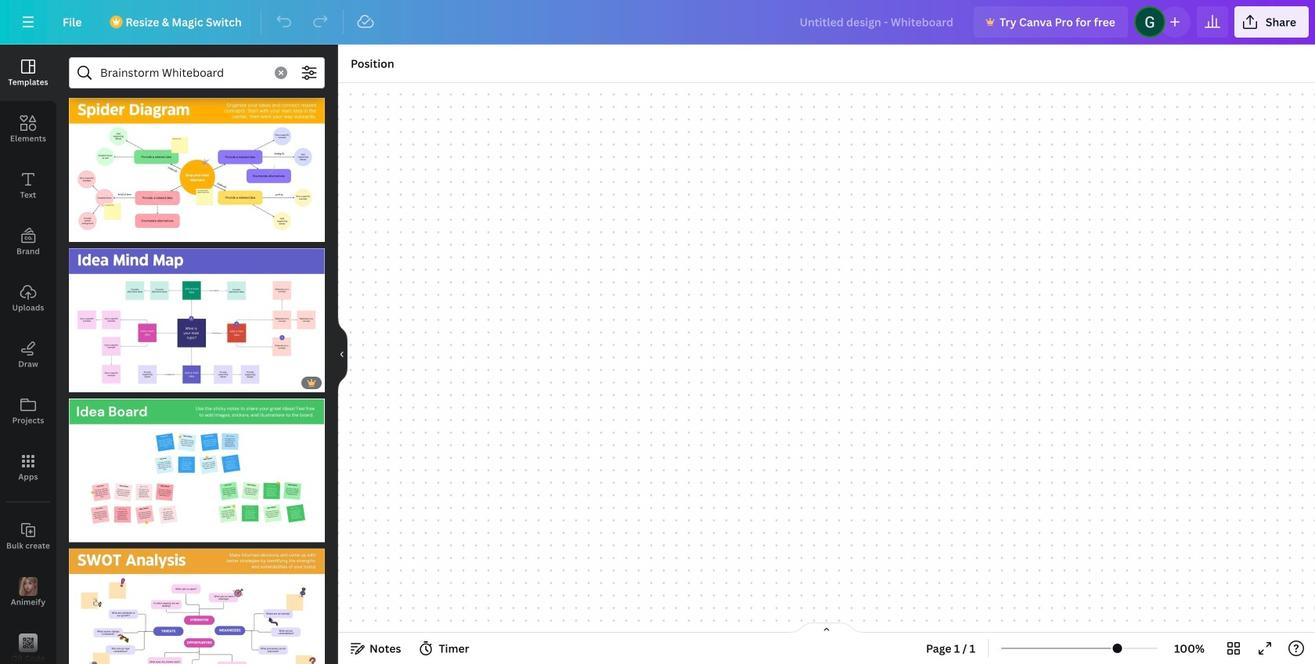 Task type: locate. For each thing, give the bounding box(es) containing it.
idea mind map brainstorm whiteboard in purple pink modern professional style group
[[69, 239, 325, 392]]

Design title text field
[[787, 6, 968, 38]]

swot analysis brainstorm whiteboard in orange pink modern professional style image
[[69, 549, 325, 664]]

general spider diagram brainstorm whiteboard in orange purple pink simple colorful style group
[[69, 88, 325, 242]]

idea book whiteboard in blue yellow sticky notes style group
[[69, 389, 325, 542]]

hide image
[[337, 317, 348, 392]]

side panel tab list
[[0, 45, 56, 664]]

Zoom button
[[1164, 636, 1215, 661]]

idea mind map brainstorm whiteboard in purple pink modern professional style image
[[69, 248, 325, 392]]



Task type: describe. For each thing, give the bounding box(es) containing it.
swot analysis brainstorm whiteboard in orange pink modern professional style group
[[69, 539, 325, 664]]

general spider diagram brainstorm whiteboard in orange purple pink simple colorful style image
[[69, 98, 325, 242]]

show pages image
[[789, 622, 864, 634]]

Search Whiteboard templates search field
[[100, 58, 265, 88]]

main menu bar
[[0, 0, 1316, 45]]

canva assistant image
[[1270, 587, 1289, 605]]

idea book whiteboard in blue yellow sticky notes style image
[[69, 398, 325, 542]]



Task type: vqa. For each thing, say whether or not it's contained in the screenshot.
General Spider Diagram Brainstorm Whiteboard in Orange Purple Pink Simple Colorful Style image
yes



